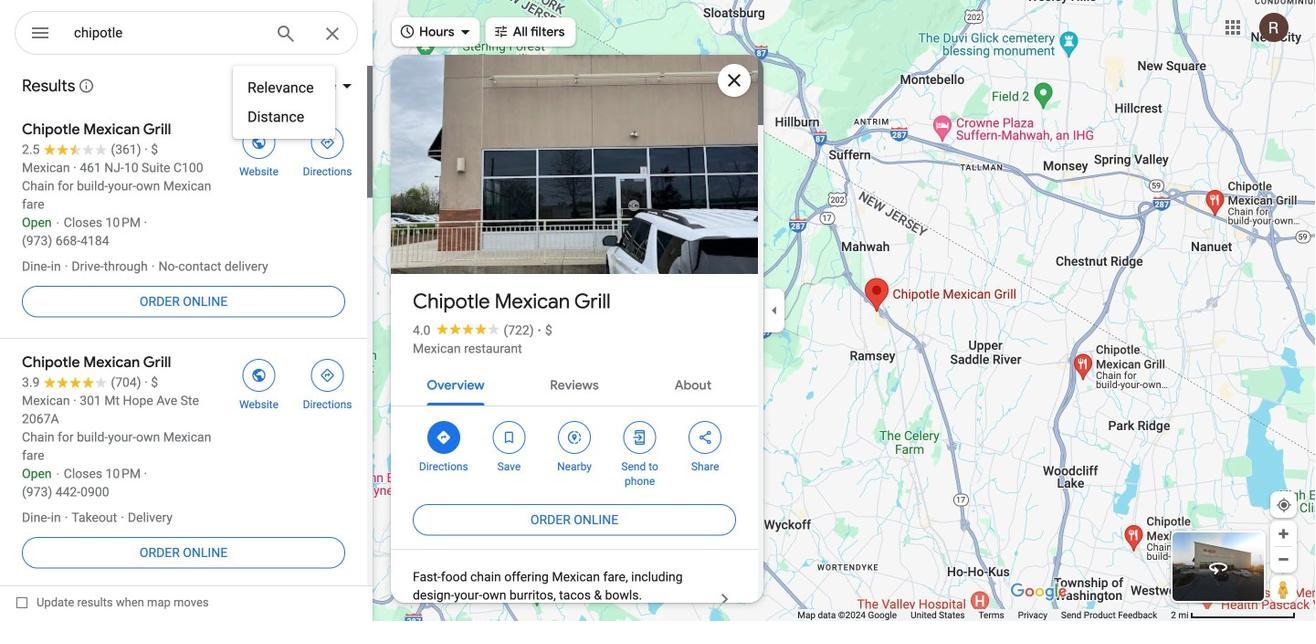 Task type: describe. For each thing, give the bounding box(es) containing it.
tab list inside chipotle mexican grill main content
[[391, 362, 758, 406]]

chipotle mexican grill main content
[[388, 0, 764, 621]]

results for chipotle feed
[[0, 64, 373, 589]]

google account: ritika waknis  
(ritika.waknis@adept.ai) image
[[1260, 13, 1289, 42]]

none checkbox inside google maps element
[[16, 591, 209, 614]]

photo of chipotle mexican grill image
[[388, 0, 761, 413]]

actions for chipotle mexican grill region
[[391, 407, 758, 498]]

learn more about legal disclosure regarding public reviews on google maps image
[[78, 78, 94, 94]]



Task type: vqa. For each thing, say whether or not it's contained in the screenshot.
label a
no



Task type: locate. For each thing, give the bounding box(es) containing it.
show street view coverage image
[[1271, 576, 1298, 603]]

none search field inside google maps element
[[15, 11, 358, 61]]

zoom out image
[[1277, 553, 1291, 567]]

price: inexpensive element
[[545, 323, 553, 338]]

None search field
[[15, 11, 358, 61]]

zoom in image
[[1277, 527, 1291, 541]]

collapse side panel image
[[765, 301, 785, 321]]

722 reviews element
[[504, 323, 534, 338]]

None field
[[74, 22, 260, 44]]

tab list
[[391, 362, 758, 406]]

none field inside google maps element
[[74, 22, 260, 44]]

from your device image
[[1277, 497, 1293, 514]]

google maps element
[[0, 0, 1316, 621]]

None checkbox
[[16, 591, 209, 614]]

sort by menu
[[233, 66, 335, 139]]

street view image
[[1208, 556, 1230, 578]]

4.0 stars image
[[431, 323, 504, 335]]



